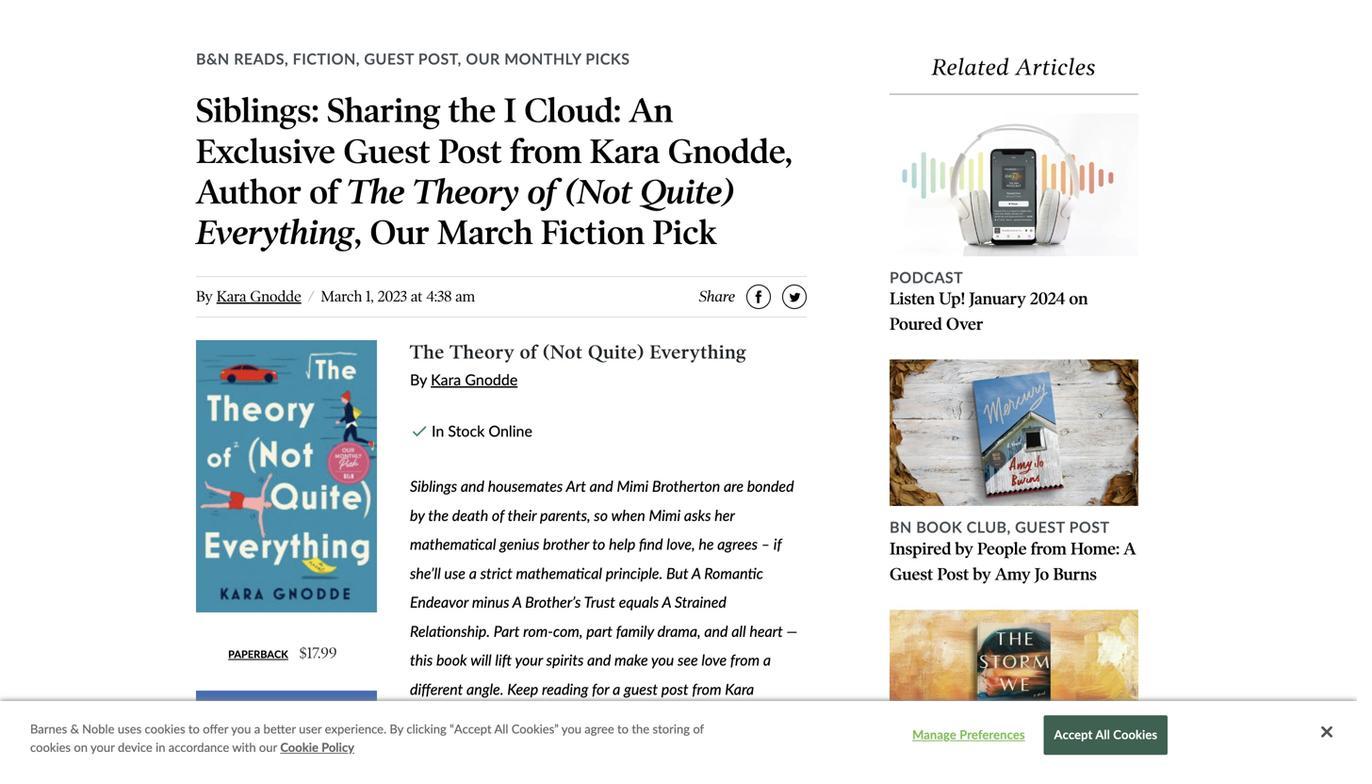 Task type: describe. For each thing, give the bounding box(es) containing it.
pick
[[653, 213, 717, 253]]

a inside barnes & noble uses cookies to offer you a better user experience. by clicking "accept all cookies" you agree to the storing of cookies on your device in accordance with our
[[254, 722, 260, 737]]

theory for the theory of (not quite) everything
[[413, 172, 520, 213]]

everything.
[[700, 738, 774, 756]]

accept all cookies button
[[1044, 716, 1169, 755]]

share
[[700, 288, 736, 306]]

from down love
[[692, 680, 722, 699]]

accept
[[1055, 728, 1093, 743]]

relationships
[[546, 709, 626, 728]]

the theory of (not quite) everything image
[[196, 340, 377, 613]]

trust
[[584, 593, 616, 612]]

at
[[411, 288, 423, 306]]

guest post link
[[364, 50, 458, 68]]

a right but
[[692, 564, 701, 583]]

&
[[70, 722, 79, 737]]

2 horizontal spatial to
[[618, 722, 629, 737]]

listen
[[890, 289, 935, 310]]

1,
[[366, 288, 374, 306]]

cookie policy link
[[280, 740, 355, 755]]

picks
[[586, 50, 630, 68]]

their
[[508, 506, 537, 525]]

0 horizontal spatial kara gnodde link
[[217, 288, 302, 306]]

siblings and housemates art and mimi brotherton are bonded by the death of their parents, so when mimi asks her mathematical genius brother to help find love, he agrees – if she'll use a strict mathematical principle. but a romantic endeavor minus a brother's trust equals a strained relationship. part rom-com, part family drama, and all heart — this book will lift your spirits and make you see love from a different angle. keep reading for a guest post from kara gnodde about sibling relationships in literature and the inspiration behind
[[410, 477, 798, 756]]

the down siblings
[[428, 506, 449, 525]]

so
[[594, 506, 608, 525]]

of inside the theory of (not quite) everything
[[528, 172, 557, 213]]

bn
[[890, 518, 913, 537]]

offer
[[203, 722, 228, 737]]

parents,
[[540, 506, 591, 525]]

the theory of (not quite) everything.
[[526, 738, 774, 756]]

1 horizontal spatial you
[[562, 722, 582, 737]]

are
[[724, 477, 744, 496]]

if
[[774, 535, 782, 554]]

see
[[678, 651, 698, 670]]

, left monthly
[[458, 50, 462, 68]]

the theory of (not quite) everything link
[[410, 341, 747, 364]]

the inside barnes & noble uses cookies to offer you a better user experience. by clicking "accept all cookies" you agree to the storing of cookies on your device in accordance with our
[[632, 722, 650, 737]]

burns
[[1054, 564, 1098, 585]]

cookies"
[[512, 722, 559, 737]]

inspired
[[890, 539, 952, 560]]

"accept
[[450, 722, 492, 737]]

principle.
[[606, 564, 663, 583]]

of inside barnes & noble uses cookies to offer you a better user experience. by clicking "accept all cookies" you agree to the storing of cookies on your device in accordance with our
[[693, 722, 704, 737]]

you inside "siblings and housemates art and mimi brotherton are bonded by the death of their parents, so when mimi asks her mathematical genius brother to help find love, he agrees – if she'll use a strict mathematical principle. but a romantic endeavor minus a brother's trust equals a strained relationship. part rom-com, part family drama, and all heart — this book will lift your spirits and make you see love from a different angle. keep reading for a guest post from kara gnodde about sibling relationships in literature and the inspiration behind"
[[652, 651, 674, 670]]

—
[[787, 622, 798, 641]]

1 vertical spatial by
[[956, 539, 974, 560]]

by inside "siblings and housemates art and mimi brotherton are bonded by the death of their parents, so when mimi asks her mathematical genius brother to help find love, he agrees – if she'll use a strict mathematical principle. but a romantic endeavor minus a brother's trust equals a strained relationship. part rom-com, part family drama, and all heart — this book will lift your spirits and make you see love from a different angle. keep reading for a guest post from kara gnodde about sibling relationships in literature and the inspiration behind"
[[410, 506, 425, 525]]

manage preferences button
[[910, 717, 1028, 754]]

, left fiction link
[[285, 50, 289, 68]]

on inside barnes & noble uses cookies to offer you a better user experience. by clicking "accept all cookies" you agree to the storing of cookies on your device in accordance with our
[[74, 740, 88, 755]]

siblings
[[410, 477, 457, 496]]

on inside podcast listen up! january 2024 on poured over
[[1070, 289, 1089, 310]]

experience.
[[325, 722, 387, 737]]

cookie policy
[[280, 740, 355, 755]]

preferences
[[960, 728, 1026, 743]]

for
[[592, 680, 610, 699]]

quite) for the theory of (not quite) everything.
[[655, 738, 696, 756]]

gnodde inside "siblings and housemates art and mimi brotherton are bonded by the death of their parents, so when mimi asks her mathematical genius brother to help find love, he agrees – if she'll use a strict mathematical principle. but a romantic endeavor minus a brother's trust equals a strained relationship. part rom-com, part family drama, and all heart — this book will lift your spirits and make you see love from a different angle. keep reading for a guest post from kara gnodde about sibling relationships in literature and the inspiration behind"
[[410, 709, 459, 728]]

amy
[[996, 564, 1031, 585]]

barnes & noble uses cookies to offer you a better user experience. by clicking "accept all cookies" you agree to the storing of cookies on your device in accordance with our
[[30, 722, 704, 755]]

guest inside siblings: sharing the i cloud: an exclusive guest post from kara gnodde, author of
[[344, 131, 431, 172]]

to inside "siblings and housemates art and mimi brotherton are bonded by the death of their parents, so when mimi asks her mathematical genius brother to help find love, he agrees – if she'll use a strict mathematical principle. but a romantic endeavor minus a brother's trust equals a strained relationship. part rom-com, part family drama, and all heart — this book will lift your spirits and make you see love from a different angle. keep reading for a guest post from kara gnodde about sibling relationships in literature and the inspiration behind"
[[593, 535, 606, 554]]

the for the theory of (not quite) everything
[[347, 172, 405, 213]]

guest up sharing
[[364, 50, 414, 68]]

0 vertical spatial by
[[196, 288, 213, 306]]

0 vertical spatial our
[[466, 50, 500, 68]]

online
[[489, 422, 533, 441]]

post inside siblings: sharing the i cloud: an exclusive guest post from kara gnodde, author of
[[439, 131, 502, 172]]

this
[[410, 651, 433, 670]]

user
[[299, 722, 322, 737]]

add to cart button
[[196, 691, 377, 730]]

our
[[259, 740, 277, 755]]

(not for the theory of (not quite) everything.
[[622, 738, 651, 756]]

relationship.
[[410, 622, 490, 641]]

romantic
[[705, 564, 764, 583]]

0 horizontal spatial our
[[370, 213, 429, 253]]

death
[[452, 506, 489, 525]]

she'll
[[410, 564, 441, 583]]

(not for the theory of (not quite) everything by kara gnodde
[[543, 341, 583, 364]]

when
[[612, 506, 646, 525]]

manage preferences
[[913, 728, 1026, 743]]

0 horizontal spatial you
[[231, 722, 251, 737]]

and up death at the bottom left of page
[[461, 477, 485, 496]]

fiction for pick
[[541, 213, 645, 253]]

the for the theory of (not quite) everything by kara gnodde
[[410, 341, 445, 364]]

rom-
[[524, 622, 553, 641]]

and up everything.
[[705, 709, 729, 728]]

love,
[[667, 535, 696, 554]]

the up everything.
[[732, 709, 753, 728]]

book
[[437, 651, 467, 670]]

add to cart
[[237, 701, 336, 719]]

about
[[463, 709, 500, 728]]

cloud:
[[525, 91, 622, 131]]

paperback
[[228, 649, 288, 661]]

post up home:
[[1070, 518, 1110, 537]]

a right minus
[[513, 593, 522, 612]]

1 vertical spatial mimi
[[649, 506, 681, 525]]

angle.
[[467, 680, 504, 699]]

he
[[699, 535, 714, 554]]

everything for the theory of (not quite) everything
[[196, 213, 354, 253]]

storing
[[653, 722, 690, 737]]

2 vertical spatial by
[[974, 564, 992, 585]]

literature
[[644, 709, 701, 728]]

privacy alert dialog
[[0, 702, 1358, 767]]

author
[[196, 172, 302, 213]]

manage
[[913, 728, 957, 743]]

a down heart
[[764, 651, 771, 670]]

gnodde inside the theory of (not quite) everything by kara gnodde
[[465, 371, 518, 389]]

family
[[616, 622, 654, 641]]

podcast
[[890, 268, 964, 286]]

fiction for ,
[[293, 50, 356, 68]]

sharing
[[327, 91, 441, 131]]

bonded
[[748, 477, 795, 496]]

0 vertical spatial cookies
[[145, 722, 185, 737]]

articles
[[1017, 54, 1097, 81]]

different
[[410, 680, 463, 699]]

exclusive
[[196, 131, 336, 172]]

with
[[232, 740, 256, 755]]

jo
[[1035, 564, 1050, 585]]

(not for the theory of (not quite) everything
[[565, 172, 632, 213]]

1 horizontal spatial march
[[438, 213, 533, 253]]

minus
[[472, 593, 510, 612]]

and down part
[[588, 651, 611, 670]]

0 horizontal spatial to
[[189, 722, 200, 737]]

agrees
[[718, 535, 758, 554]]

art
[[566, 477, 586, 496]]



Task type: vqa. For each thing, say whether or not it's contained in the screenshot.
B&N Reads link
yes



Task type: locate. For each thing, give the bounding box(es) containing it.
0 horizontal spatial fiction
[[293, 50, 356, 68]]

i
[[504, 91, 516, 131]]

post
[[662, 680, 689, 699]]

2 vertical spatial theory
[[554, 738, 601, 756]]

fiction
[[293, 50, 356, 68], [541, 213, 645, 253]]

1 horizontal spatial in
[[629, 709, 641, 728]]

1 horizontal spatial to
[[593, 535, 606, 554]]

brother
[[543, 535, 589, 554]]

0 vertical spatial kara gnodde link
[[217, 288, 302, 306]]

bn book club, guest post inspired by people from home: a guest post by amy jo burns
[[890, 518, 1137, 585]]

1 horizontal spatial on
[[1070, 289, 1089, 310]]

kara inside "siblings and housemates art and mimi brotherton are bonded by the death of their parents, so when mimi asks her mathematical genius brother to help find love, he agrees – if she'll use a strict mathematical principle. but a romantic endeavor minus a brother's trust equals a strained relationship. part rom-com, part family drama, and all heart — this book will lift your spirits and make you see love from a different angle. keep reading for a guest post from kara gnodde about sibling relationships in literature and the inspiration behind"
[[725, 680, 755, 699]]

1 horizontal spatial mathematical
[[516, 564, 603, 583]]

by inside the theory of (not quite) everything by kara gnodde
[[410, 371, 427, 389]]

1 horizontal spatial fiction
[[541, 213, 645, 253]]

gnodde up in stock online
[[465, 371, 518, 389]]

on right 2024
[[1070, 289, 1089, 310]]

clicking
[[407, 722, 447, 737]]

of up "online" in the left bottom of the page
[[520, 341, 538, 364]]

kara gnodde link left /
[[217, 288, 302, 306]]

all
[[732, 622, 746, 641]]

quite) inside the theory of (not quite) everything by kara gnodde
[[588, 341, 645, 364]]

your right lift
[[515, 651, 543, 670]]

reading
[[542, 680, 589, 699]]

march left 1,
[[321, 288, 362, 306]]

1 vertical spatial theory
[[450, 341, 515, 364]]

the down 'at'
[[410, 341, 445, 364]]

0 horizontal spatial cookies
[[30, 740, 71, 755]]

from down cloud:
[[510, 131, 582, 172]]

kara inside the theory of (not quite) everything by kara gnodde
[[431, 371, 461, 389]]

1 vertical spatial on
[[74, 740, 88, 755]]

gnodde,
[[668, 131, 793, 172]]

0 horizontal spatial in
[[156, 740, 165, 755]]

in down guest at the left bottom of the page
[[629, 709, 641, 728]]

1 vertical spatial cookies
[[30, 740, 71, 755]]

on down &
[[74, 740, 88, 755]]

related articles
[[933, 54, 1097, 81]]

guest down sharing
[[344, 131, 431, 172]]

1 vertical spatial fiction
[[541, 213, 645, 253]]

1 horizontal spatial the
[[410, 341, 445, 364]]

a right home:
[[1124, 539, 1137, 560]]

agree
[[585, 722, 615, 737]]

gnodde down different
[[410, 709, 459, 728]]

club,
[[967, 518, 1012, 537]]

you left see
[[652, 651, 674, 670]]

on
[[1070, 289, 1089, 310], [74, 740, 88, 755]]

0 vertical spatial on
[[1070, 289, 1089, 310]]

the theory of (not quite) everything by kara gnodde
[[410, 341, 747, 389]]

1 vertical spatial kara gnodde link
[[431, 371, 518, 389]]

1 horizontal spatial cookies
[[145, 722, 185, 737]]

b&n reads , fiction , guest post , our monthly picks
[[196, 50, 630, 68]]

inspiration
[[410, 738, 476, 756]]

of down exclusive
[[310, 172, 339, 213]]

a right use
[[469, 564, 477, 583]]

0 vertical spatial mathematical
[[410, 535, 496, 554]]

book
[[917, 518, 963, 537]]

in inside barnes & noble uses cookies to offer you a better user experience. by clicking "accept all cookies" you agree to the storing of cookies on your device in accordance with our
[[156, 740, 165, 755]]

1 horizontal spatial by
[[390, 722, 404, 737]]

the down sharing
[[347, 172, 405, 213]]

2 vertical spatial by
[[390, 722, 404, 737]]

siblings: sharing the i cloud: an exclusive guest post from kara gnodde, author of
[[196, 91, 793, 213]]

siblings:
[[196, 91, 319, 131]]

a down the add
[[254, 722, 260, 737]]

your inside "siblings and housemates art and mimi brotherton are bonded by the death of their parents, so when mimi asks her mathematical genius brother to help find love, he agrees – if she'll use a strict mathematical principle. but a romantic endeavor minus a brother's trust equals a strained relationship. part rom-com, part family drama, and all heart — this book will lift your spirits and make you see love from a different angle. keep reading for a guest post from kara gnodde about sibling relationships in literature and the inspiration behind"
[[515, 651, 543, 670]]

2 vertical spatial gnodde
[[410, 709, 459, 728]]

0 vertical spatial in
[[629, 709, 641, 728]]

to left help
[[593, 535, 606, 554]]

post up the theory of (not quite) everything on the top of page
[[439, 131, 502, 172]]

fiction right reads
[[293, 50, 356, 68]]

asks
[[685, 506, 711, 525]]

the inside the theory of (not quite) everything
[[347, 172, 405, 213]]

everything down share
[[650, 341, 747, 364]]

cookies down barnes
[[30, 740, 71, 755]]

sibling
[[503, 709, 543, 728]]

guest down inspired
[[890, 564, 934, 585]]

mathematical
[[410, 535, 496, 554], [516, 564, 603, 583]]

1 horizontal spatial your
[[515, 651, 543, 670]]

0 horizontal spatial the
[[347, 172, 405, 213]]

theory up , our march fiction pick
[[413, 172, 520, 213]]

2024
[[1031, 289, 1066, 310]]

b&n reads link
[[196, 50, 285, 68]]

0 vertical spatial the
[[347, 172, 405, 213]]

2 horizontal spatial by
[[410, 371, 427, 389]]

everything inside the theory of (not quite) everything by kara gnodde
[[650, 341, 747, 364]]

to up accordance
[[189, 722, 200, 737]]

0 vertical spatial quite)
[[640, 172, 735, 213]]

all right accept
[[1096, 728, 1111, 743]]

0 horizontal spatial on
[[74, 740, 88, 755]]

theory inside the theory of (not quite) everything by kara gnodde
[[450, 341, 515, 364]]

a right for
[[613, 680, 621, 699]]

2 vertical spatial quite)
[[655, 738, 696, 756]]

0 vertical spatial gnodde
[[250, 288, 302, 306]]

theory
[[413, 172, 520, 213], [450, 341, 515, 364], [554, 738, 601, 756]]

of inside the theory of (not quite) everything by kara gnodde
[[520, 341, 538, 364]]

by left amy
[[974, 564, 992, 585]]

the up the theory of (not quite) everything.
[[632, 722, 650, 737]]

1 vertical spatial quite)
[[588, 341, 645, 364]]

the inside the theory of (not quite) everything by kara gnodde
[[410, 341, 445, 364]]

post down inspired
[[938, 564, 970, 585]]

1 vertical spatial your
[[91, 740, 115, 755]]

1 horizontal spatial gnodde
[[410, 709, 459, 728]]

kara left /
[[217, 288, 246, 306]]

1 vertical spatial march
[[321, 288, 362, 306]]

of up , our march fiction pick
[[528, 172, 557, 213]]

in stock online
[[432, 422, 533, 441]]

kara down love
[[725, 680, 755, 699]]

0 horizontal spatial your
[[91, 740, 115, 755]]

2 horizontal spatial you
[[652, 651, 674, 670]]

by down club,
[[956, 539, 974, 560]]

love
[[702, 651, 727, 670]]

from up jo
[[1031, 539, 1067, 560]]

0 vertical spatial march
[[438, 213, 533, 253]]

you up with at the bottom of the page
[[231, 722, 251, 737]]

of inside siblings: sharing the i cloud: an exclusive guest post from kara gnodde, author of
[[310, 172, 339, 213]]

mathematical up use
[[410, 535, 496, 554]]

0 vertical spatial theory
[[413, 172, 520, 213]]

you left agree
[[562, 722, 582, 737]]

of down agree
[[605, 738, 618, 756]]

, up by kara gnodde / march 1, 2023 at 4:38 am
[[354, 213, 362, 253]]

part
[[587, 622, 613, 641]]

our up 2023
[[370, 213, 429, 253]]

the left i
[[449, 91, 496, 131]]

in inside "siblings and housemates art and mimi brotherton are bonded by the death of their parents, so when mimi asks her mathematical genius brother to help find love, he agrees – if she'll use a strict mathematical principle. but a romantic endeavor minus a brother's trust equals a strained relationship. part rom-com, part family drama, and all heart — this book will lift your spirits and make you see love from a different angle. keep reading for a guest post from kara gnodde about sibling relationships in literature and the inspiration behind"
[[629, 709, 641, 728]]

your down noble
[[91, 740, 115, 755]]

january
[[970, 289, 1027, 310]]

will
[[471, 651, 492, 670]]

kara inside siblings: sharing the i cloud: an exclusive guest post from kara gnodde, author of
[[590, 131, 660, 172]]

mimi
[[617, 477, 649, 496], [649, 506, 681, 525]]

mathematical up brother's
[[516, 564, 603, 583]]

our left monthly
[[466, 50, 500, 68]]

the inside siblings: sharing the i cloud: an exclusive guest post from kara gnodde, author of
[[449, 91, 496, 131]]

all inside barnes & noble uses cookies to offer you a better user experience. by clicking "accept all cookies" you agree to the storing of cookies on your device in accordance with our
[[495, 722, 509, 737]]

quite) for the theory of (not quite) everything
[[640, 172, 735, 213]]

all inside button
[[1096, 728, 1111, 743]]

1 horizontal spatial everything
[[650, 341, 747, 364]]

, our march fiction pick
[[354, 213, 725, 253]]

2 vertical spatial (not
[[622, 738, 651, 756]]

by inside barnes & noble uses cookies to offer you a better user experience. by clicking "accept all cookies" you agree to the storing of cookies on your device in accordance with our
[[390, 722, 404, 737]]

1 vertical spatial in
[[156, 740, 165, 755]]

gnodde
[[250, 288, 302, 306], [465, 371, 518, 389], [410, 709, 459, 728]]

theory down agree
[[554, 738, 601, 756]]

all
[[495, 722, 509, 737], [1096, 728, 1111, 743]]

in
[[432, 422, 444, 441]]

and left all
[[705, 622, 728, 641]]

post
[[419, 50, 458, 68], [439, 131, 502, 172], [1070, 518, 1110, 537], [938, 564, 970, 585]]

everything for the theory of (not quite) everything by kara gnodde
[[650, 341, 747, 364]]

your
[[515, 651, 543, 670], [91, 740, 115, 755]]

from inside bn book club, guest post inspired by people from home: a guest post by amy jo burns
[[1031, 539, 1067, 560]]

device
[[118, 740, 153, 755]]

1 vertical spatial our
[[370, 213, 429, 253]]

our monthly picks link
[[466, 50, 630, 68]]

over
[[947, 314, 984, 335]]

1 horizontal spatial kara gnodde link
[[431, 371, 518, 389]]

brother's
[[525, 593, 581, 612]]

mimi up the find
[[649, 506, 681, 525]]

0 vertical spatial fiction
[[293, 50, 356, 68]]

kara down an on the top of the page
[[590, 131, 660, 172]]

kara gnodde link up in stock online
[[431, 371, 518, 389]]

barnes
[[30, 722, 67, 737]]

by kara gnodde / march 1, 2023 at 4:38 am
[[196, 288, 475, 306]]

in right device
[[156, 740, 165, 755]]

by
[[196, 288, 213, 306], [410, 371, 427, 389], [390, 722, 404, 737]]

mimi up when
[[617, 477, 649, 496]]

0 horizontal spatial mathematical
[[410, 535, 496, 554]]

0 horizontal spatial march
[[321, 288, 362, 306]]

0 vertical spatial mimi
[[617, 477, 649, 496]]

0 vertical spatial everything
[[196, 213, 354, 253]]

everything down "author"
[[196, 213, 354, 253]]

1 vertical spatial gnodde
[[465, 371, 518, 389]]

the theory of (not quite) everything
[[196, 172, 735, 253]]

by down siblings
[[410, 506, 425, 525]]

2 vertical spatial the
[[526, 738, 551, 756]]

,
[[285, 50, 289, 68], [356, 50, 360, 68], [458, 50, 462, 68], [354, 213, 362, 253]]

of right storing
[[693, 722, 704, 737]]

cookies up device
[[145, 722, 185, 737]]

up!
[[939, 289, 966, 310]]

theory down am
[[450, 341, 515, 364]]

the down cookies"
[[526, 738, 551, 756]]

b&n
[[196, 50, 230, 68]]

cookies
[[1114, 728, 1158, 743]]

fiction left pick
[[541, 213, 645, 253]]

2 horizontal spatial the
[[526, 738, 551, 756]]

from inside siblings: sharing the i cloud: an exclusive guest post from kara gnodde, author of
[[510, 131, 582, 172]]

everything inside the theory of (not quite) everything
[[196, 213, 354, 253]]

kara up in
[[431, 371, 461, 389]]

from down all
[[731, 651, 760, 670]]

housemates
[[488, 477, 563, 496]]

her
[[715, 506, 735, 525]]

a inside bn book club, guest post inspired by people from home: a guest post by amy jo burns
[[1124, 539, 1137, 560]]

guest up people at the bottom right of page
[[1016, 518, 1066, 537]]

, left "guest post" link
[[356, 50, 360, 68]]

monthly
[[505, 50, 582, 68]]

1 vertical spatial the
[[410, 341, 445, 364]]

quite) for the theory of (not quite) everything by kara gnodde
[[588, 341, 645, 364]]

stock
[[448, 422, 485, 441]]

theory for the theory of (not quite) everything.
[[554, 738, 601, 756]]

1 horizontal spatial our
[[466, 50, 500, 68]]

theory for the theory of (not quite) everything by kara gnodde
[[450, 341, 515, 364]]

0 horizontal spatial all
[[495, 722, 509, 737]]

behind
[[480, 738, 522, 756]]

0 vertical spatial by
[[410, 506, 425, 525]]

quite) inside the theory of (not quite) everything
[[640, 172, 735, 213]]

2 horizontal spatial gnodde
[[465, 371, 518, 389]]

of left their
[[492, 506, 505, 525]]

guest
[[624, 680, 658, 699]]

to right agree
[[618, 722, 629, 737]]

1 vertical spatial everything
[[650, 341, 747, 364]]

1 vertical spatial by
[[410, 371, 427, 389]]

(not inside the theory of (not quite) everything by kara gnodde
[[543, 341, 583, 364]]

0 horizontal spatial everything
[[196, 213, 354, 253]]

post up sharing
[[419, 50, 458, 68]]

lift
[[495, 651, 512, 670]]

gnodde left /
[[250, 288, 302, 306]]

all up the behind
[[495, 722, 509, 737]]

0 horizontal spatial by
[[196, 288, 213, 306]]

of inside "siblings and housemates art and mimi brotherton are bonded by the death of their parents, so when mimi asks her mathematical genius brother to help find love, he agrees – if she'll use a strict mathematical principle. but a romantic endeavor minus a brother's trust equals a strained relationship. part rom-com, part family drama, and all heart — this book will lift your spirits and make you see love from a different angle. keep reading for a guest post from kara gnodde about sibling relationships in literature and the inspiration behind"
[[492, 506, 505, 525]]

march up am
[[438, 213, 533, 253]]

and right "art"
[[590, 477, 614, 496]]

help
[[609, 535, 636, 554]]

a
[[469, 564, 477, 583], [764, 651, 771, 670], [613, 680, 621, 699], [254, 722, 260, 737]]

part
[[494, 622, 520, 641]]

0 horizontal spatial gnodde
[[250, 288, 302, 306]]

from
[[510, 131, 582, 172], [1031, 539, 1067, 560], [731, 651, 760, 670], [692, 680, 722, 699]]

0 vertical spatial your
[[515, 651, 543, 670]]

1 vertical spatial (not
[[543, 341, 583, 364]]

your inside barnes & noble uses cookies to offer you a better user experience. by clicking "accept all cookies" you agree to the storing of cookies on your device in accordance with our
[[91, 740, 115, 755]]

our
[[466, 50, 500, 68], [370, 213, 429, 253]]

the for the theory of (not quite) everything.
[[526, 738, 551, 756]]

(not inside the theory of (not quite) everything
[[565, 172, 632, 213]]

1 horizontal spatial all
[[1096, 728, 1111, 743]]

cart
[[298, 701, 336, 719]]

genius
[[500, 535, 540, 554]]

home:
[[1071, 539, 1120, 560]]

endeavor
[[410, 593, 469, 612]]

better
[[264, 722, 296, 737]]

a right equals
[[662, 593, 672, 612]]

0 vertical spatial (not
[[565, 172, 632, 213]]

theory inside the theory of (not quite) everything
[[413, 172, 520, 213]]

1 vertical spatial mathematical
[[516, 564, 603, 583]]

accordance
[[169, 740, 229, 755]]

strict
[[481, 564, 513, 583]]

add
[[237, 701, 270, 719]]

am
[[456, 288, 475, 306]]



